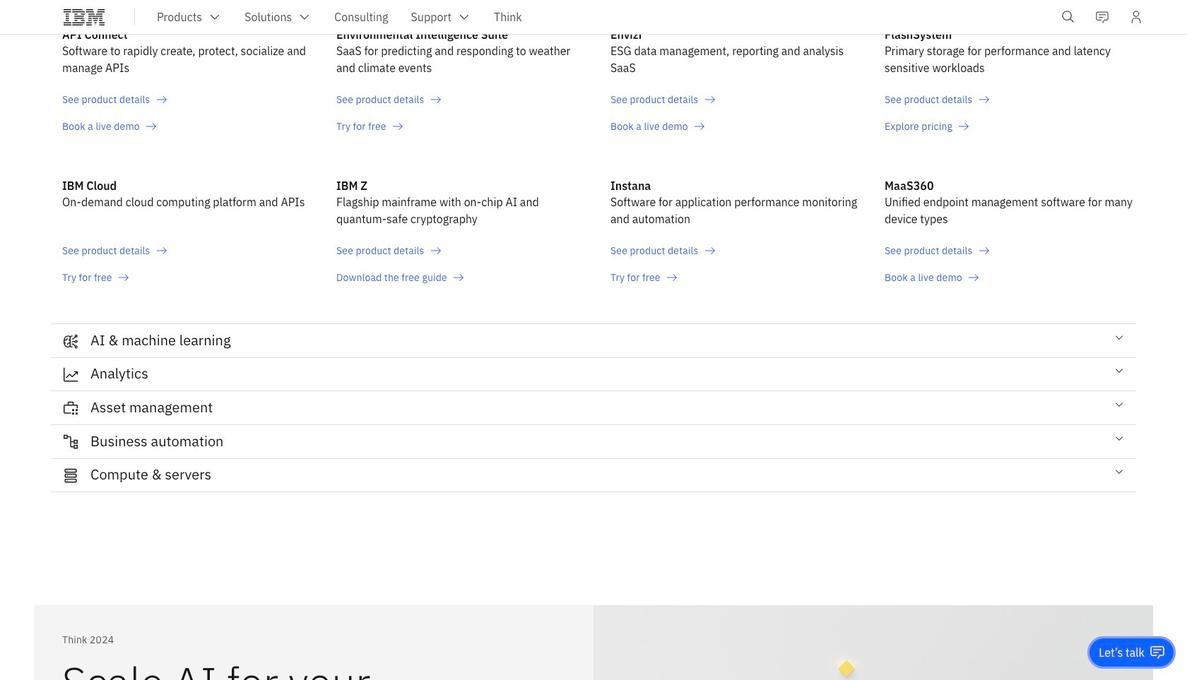 Task type: locate. For each thing, give the bounding box(es) containing it.
let's talk element
[[1100, 646, 1145, 661]]



